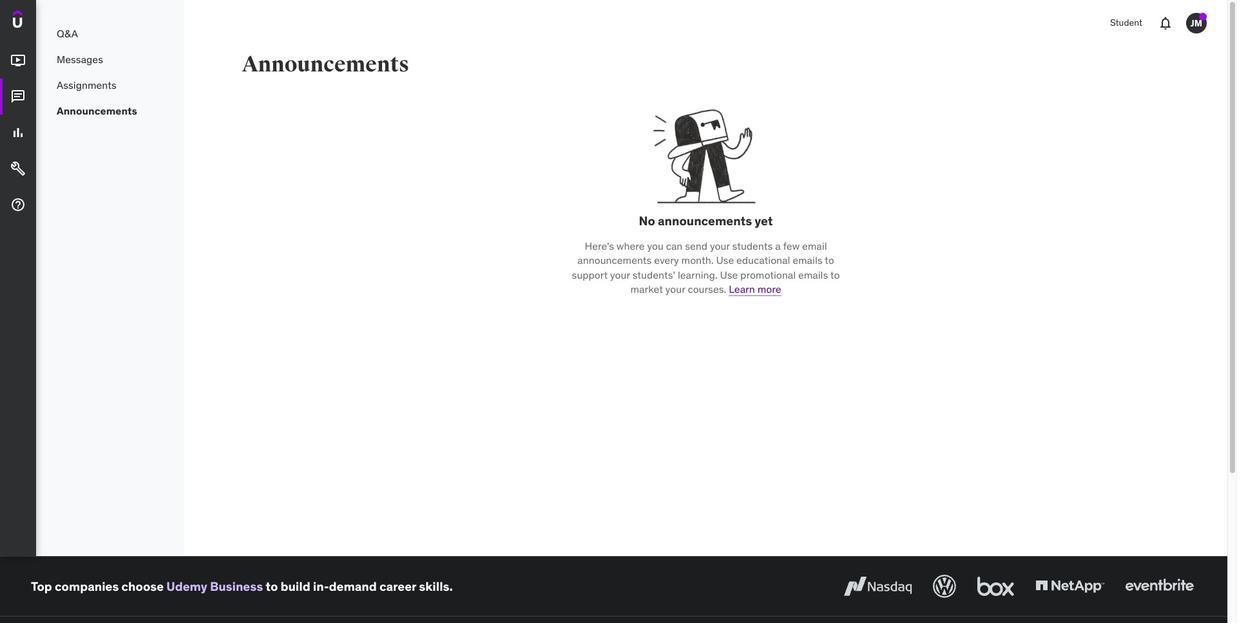 Task type: describe. For each thing, give the bounding box(es) containing it.
demand
[[329, 579, 377, 595]]

market
[[631, 283, 663, 296]]

promotional
[[741, 269, 796, 281]]

in-
[[313, 579, 329, 595]]

few
[[783, 240, 800, 253]]

eventbrite image
[[1123, 573, 1197, 601]]

1 medium image from the top
[[10, 161, 26, 177]]

udemy business link
[[167, 579, 263, 595]]

here's where you can send your students a few email announcements every month. use educational emails to support your students' learning. use promotional emails to market your courses.
[[572, 240, 840, 296]]

2 horizontal spatial your
[[710, 240, 730, 253]]

q&a link
[[36, 21, 184, 46]]

udemy image
[[13, 10, 72, 32]]

you
[[647, 240, 664, 253]]

where
[[617, 240, 645, 253]]

month.
[[682, 254, 714, 267]]

2 vertical spatial your
[[666, 283, 686, 296]]

skills.
[[419, 579, 453, 595]]

announcements inside here's where you can send your students a few email announcements every month. use educational emails to support your students' learning. use promotional emails to market your courses.
[[578, 254, 652, 267]]

can
[[666, 240, 683, 253]]

business
[[210, 579, 263, 595]]

messages
[[57, 53, 103, 66]]

every
[[654, 254, 679, 267]]

support
[[572, 269, 608, 281]]

3 medium image from the top
[[10, 125, 26, 141]]

student
[[1111, 17, 1143, 28]]

email
[[802, 240, 827, 253]]

here's
[[585, 240, 614, 253]]

assignments
[[57, 79, 117, 91]]

more
[[758, 283, 782, 296]]

learn more
[[729, 283, 782, 296]]

volkswagen image
[[931, 573, 959, 601]]

no announcements yet
[[639, 213, 773, 229]]



Task type: locate. For each thing, give the bounding box(es) containing it.
announcements up the send
[[658, 213, 752, 229]]

medium image
[[10, 161, 26, 177], [10, 197, 26, 213]]

your down students'
[[666, 283, 686, 296]]

use up learn
[[720, 269, 738, 281]]

announcements link
[[36, 98, 184, 124]]

choose
[[122, 579, 164, 595]]

career
[[380, 579, 416, 595]]

assignments link
[[36, 72, 184, 98]]

notifications image
[[1158, 15, 1174, 31]]

0 vertical spatial use
[[716, 254, 734, 267]]

your
[[710, 240, 730, 253], [610, 269, 630, 281], [666, 283, 686, 296]]

learn
[[729, 283, 755, 296]]

yet
[[755, 213, 773, 229]]

1 vertical spatial announcements
[[57, 104, 137, 117]]

0 horizontal spatial announcements
[[578, 254, 652, 267]]

2 vertical spatial to
[[266, 579, 278, 595]]

1 vertical spatial medium image
[[10, 89, 26, 105]]

netapp image
[[1033, 573, 1107, 601]]

0 vertical spatial announcements
[[658, 213, 752, 229]]

box image
[[975, 573, 1018, 601]]

courses.
[[688, 283, 727, 296]]

companies
[[55, 579, 119, 595]]

0 vertical spatial your
[[710, 240, 730, 253]]

send
[[685, 240, 708, 253]]

1 vertical spatial use
[[720, 269, 738, 281]]

no
[[639, 213, 655, 229]]

1 horizontal spatial announcements
[[658, 213, 752, 229]]

student link
[[1103, 8, 1151, 39]]

0 vertical spatial emails
[[793, 254, 823, 267]]

0 vertical spatial announcements
[[242, 51, 409, 78]]

2 medium image from the top
[[10, 197, 26, 213]]

use
[[716, 254, 734, 267], [720, 269, 738, 281]]

top companies choose udemy business to build in-demand career skills.
[[31, 579, 453, 595]]

1 vertical spatial to
[[831, 269, 840, 281]]

2 medium image from the top
[[10, 89, 26, 105]]

you have alerts image
[[1200, 13, 1207, 21]]

1 horizontal spatial your
[[666, 283, 686, 296]]

build
[[281, 579, 310, 595]]

1 medium image from the top
[[10, 53, 26, 68]]

1 vertical spatial medium image
[[10, 197, 26, 213]]

jm
[[1191, 17, 1203, 29]]

jm link
[[1181, 8, 1212, 39]]

0 horizontal spatial announcements
[[57, 104, 137, 117]]

udemy
[[167, 579, 207, 595]]

use right month.
[[716, 254, 734, 267]]

q&a
[[57, 27, 78, 40]]

messages link
[[36, 46, 184, 72]]

0 vertical spatial to
[[825, 254, 835, 267]]

0 horizontal spatial your
[[610, 269, 630, 281]]

announcements inside 'link'
[[57, 104, 137, 117]]

your right the send
[[710, 240, 730, 253]]

students'
[[633, 269, 676, 281]]

0 vertical spatial medium image
[[10, 161, 26, 177]]

1 vertical spatial announcements
[[578, 254, 652, 267]]

1 horizontal spatial announcements
[[242, 51, 409, 78]]

learning.
[[678, 269, 718, 281]]

2 vertical spatial medium image
[[10, 125, 26, 141]]

medium image
[[10, 53, 26, 68], [10, 89, 26, 105], [10, 125, 26, 141]]

emails
[[793, 254, 823, 267], [799, 269, 828, 281]]

educational
[[737, 254, 790, 267]]

nasdaq image
[[841, 573, 915, 601]]

announcements down here's
[[578, 254, 652, 267]]

a
[[776, 240, 781, 253]]

to
[[825, 254, 835, 267], [831, 269, 840, 281], [266, 579, 278, 595]]

learn more link
[[729, 283, 782, 296]]

top
[[31, 579, 52, 595]]

your right support
[[610, 269, 630, 281]]

announcements
[[242, 51, 409, 78], [57, 104, 137, 117]]

0 vertical spatial medium image
[[10, 53, 26, 68]]

students
[[733, 240, 773, 253]]

1 vertical spatial your
[[610, 269, 630, 281]]

1 vertical spatial emails
[[799, 269, 828, 281]]

announcements
[[658, 213, 752, 229], [578, 254, 652, 267]]



Task type: vqa. For each thing, say whether or not it's contained in the screenshot.
KP link
no



